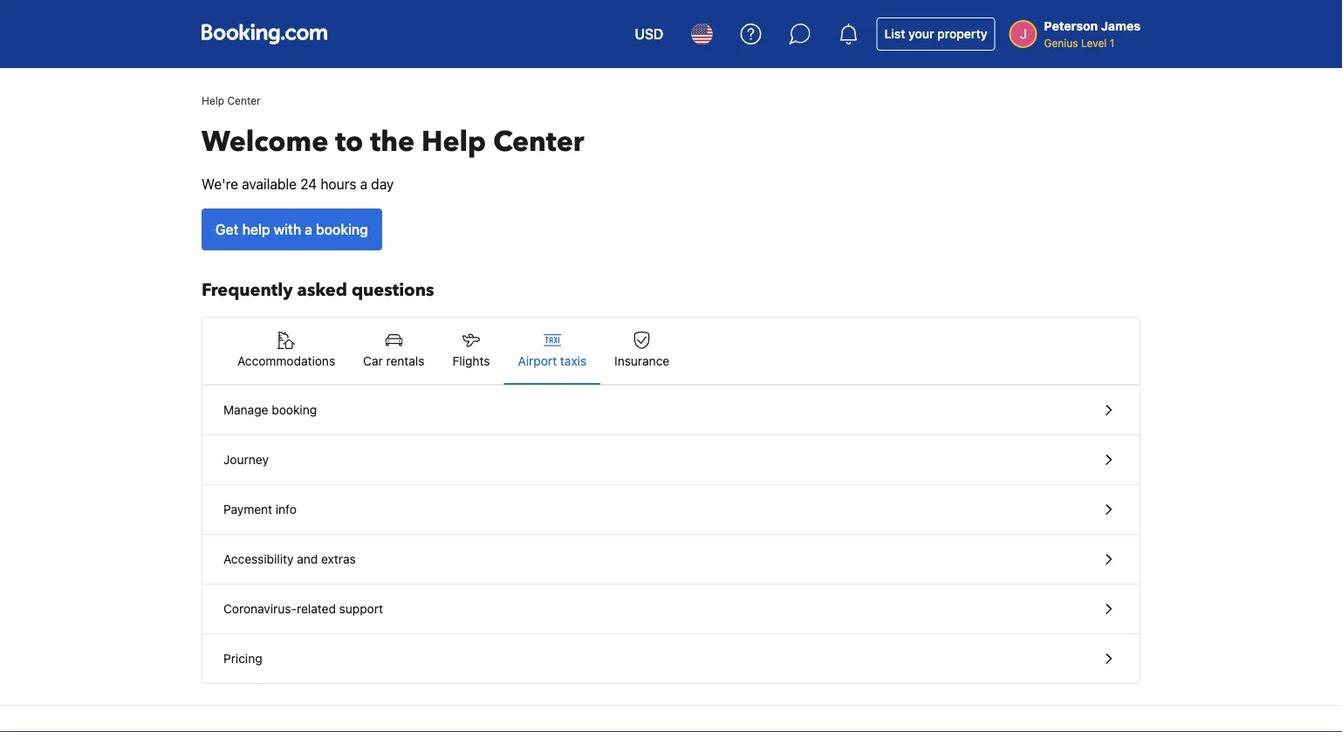 Task type: describe. For each thing, give the bounding box(es) containing it.
journey button
[[203, 436, 1140, 485]]

extras
[[321, 552, 356, 567]]

related
[[297, 602, 336, 616]]

welcome
[[202, 123, 328, 161]]

welcome to the help center
[[202, 123, 584, 161]]

payment
[[223, 502, 272, 517]]

manage booking
[[223, 403, 317, 417]]

manage
[[223, 403, 268, 417]]

24
[[300, 176, 317, 192]]

get help with a booking
[[216, 221, 368, 238]]

your
[[909, 27, 935, 41]]

1 vertical spatial booking
[[272, 403, 317, 417]]

flights button
[[439, 318, 504, 384]]

0 horizontal spatial help
[[202, 94, 224, 107]]

property
[[938, 27, 988, 41]]

usd
[[635, 26, 664, 42]]

level
[[1082, 37, 1107, 49]]

we're available 24 hours a day
[[202, 176, 394, 192]]

coronavirus-
[[223, 602, 297, 616]]

accessibility
[[223, 552, 294, 567]]

insurance
[[615, 354, 670, 368]]

accommodations button
[[223, 318, 349, 384]]

peterson james genius level 1
[[1044, 19, 1141, 49]]

list
[[885, 27, 906, 41]]

accommodations
[[237, 354, 335, 368]]

1 horizontal spatial center
[[493, 123, 584, 161]]

list your property
[[885, 27, 988, 41]]

accessibility and extras button
[[203, 535, 1140, 585]]

help
[[242, 221, 270, 238]]

to
[[335, 123, 363, 161]]

airport taxis button
[[504, 318, 601, 384]]

accessibility and extras
[[223, 552, 356, 567]]

0 horizontal spatial center
[[227, 94, 261, 107]]

genius
[[1044, 37, 1079, 49]]

pricing
[[223, 652, 262, 666]]

list your property link
[[877, 17, 996, 51]]

booking.com online hotel reservations image
[[202, 24, 327, 45]]

and
[[297, 552, 318, 567]]

rentals
[[386, 354, 425, 368]]

1 vertical spatial help
[[422, 123, 486, 161]]

airport taxis
[[518, 354, 587, 368]]

usd button
[[624, 13, 674, 55]]

day
[[371, 176, 394, 192]]

with
[[274, 221, 301, 238]]

1 horizontal spatial a
[[360, 176, 368, 192]]

coronavirus-related support
[[223, 602, 383, 616]]



Task type: vqa. For each thing, say whether or not it's contained in the screenshot.
AIRPORT
yes



Task type: locate. For each thing, give the bounding box(es) containing it.
tab list
[[203, 318, 1140, 386]]

hours
[[321, 176, 357, 192]]

manage booking button
[[203, 386, 1140, 436]]

the
[[370, 123, 415, 161]]

booking down hours
[[316, 221, 368, 238]]

1 horizontal spatial help
[[422, 123, 486, 161]]

journey
[[223, 453, 269, 467]]

support
[[339, 602, 383, 616]]

pricing button
[[203, 635, 1140, 684]]

car rentals button
[[349, 318, 439, 384]]

0 vertical spatial booking
[[316, 221, 368, 238]]

help right the
[[422, 123, 486, 161]]

a left day
[[360, 176, 368, 192]]

available
[[242, 176, 297, 192]]

flights
[[453, 354, 490, 368]]

taxis
[[560, 354, 587, 368]]

payment info
[[223, 502, 297, 517]]

1
[[1110, 37, 1115, 49]]

0 vertical spatial help
[[202, 94, 224, 107]]

1 vertical spatial a
[[305, 221, 312, 238]]

center
[[227, 94, 261, 107], [493, 123, 584, 161]]

payment info button
[[203, 485, 1140, 535]]

car rentals
[[363, 354, 425, 368]]

info
[[276, 502, 297, 517]]

coronavirus-related support button
[[203, 585, 1140, 635]]

help center
[[202, 94, 261, 107]]

booking right manage
[[272, 403, 317, 417]]

peterson
[[1044, 19, 1099, 33]]

we're
[[202, 176, 238, 192]]

asked
[[297, 278, 347, 302]]

frequently asked questions
[[202, 278, 434, 302]]

0 horizontal spatial a
[[305, 221, 312, 238]]

frequently
[[202, 278, 293, 302]]

car
[[363, 354, 383, 368]]

0 vertical spatial a
[[360, 176, 368, 192]]

tab list containing accommodations
[[203, 318, 1140, 386]]

a
[[360, 176, 368, 192], [305, 221, 312, 238]]

help
[[202, 94, 224, 107], [422, 123, 486, 161]]

james
[[1102, 19, 1141, 33]]

1 vertical spatial center
[[493, 123, 584, 161]]

get help with a booking button
[[202, 209, 382, 251]]

a inside button
[[305, 221, 312, 238]]

airport
[[518, 354, 557, 368]]

get
[[216, 221, 239, 238]]

booking
[[316, 221, 368, 238], [272, 403, 317, 417]]

help up "welcome"
[[202, 94, 224, 107]]

questions
[[352, 278, 434, 302]]

insurance button
[[601, 318, 684, 384]]

a right with
[[305, 221, 312, 238]]

0 vertical spatial center
[[227, 94, 261, 107]]



